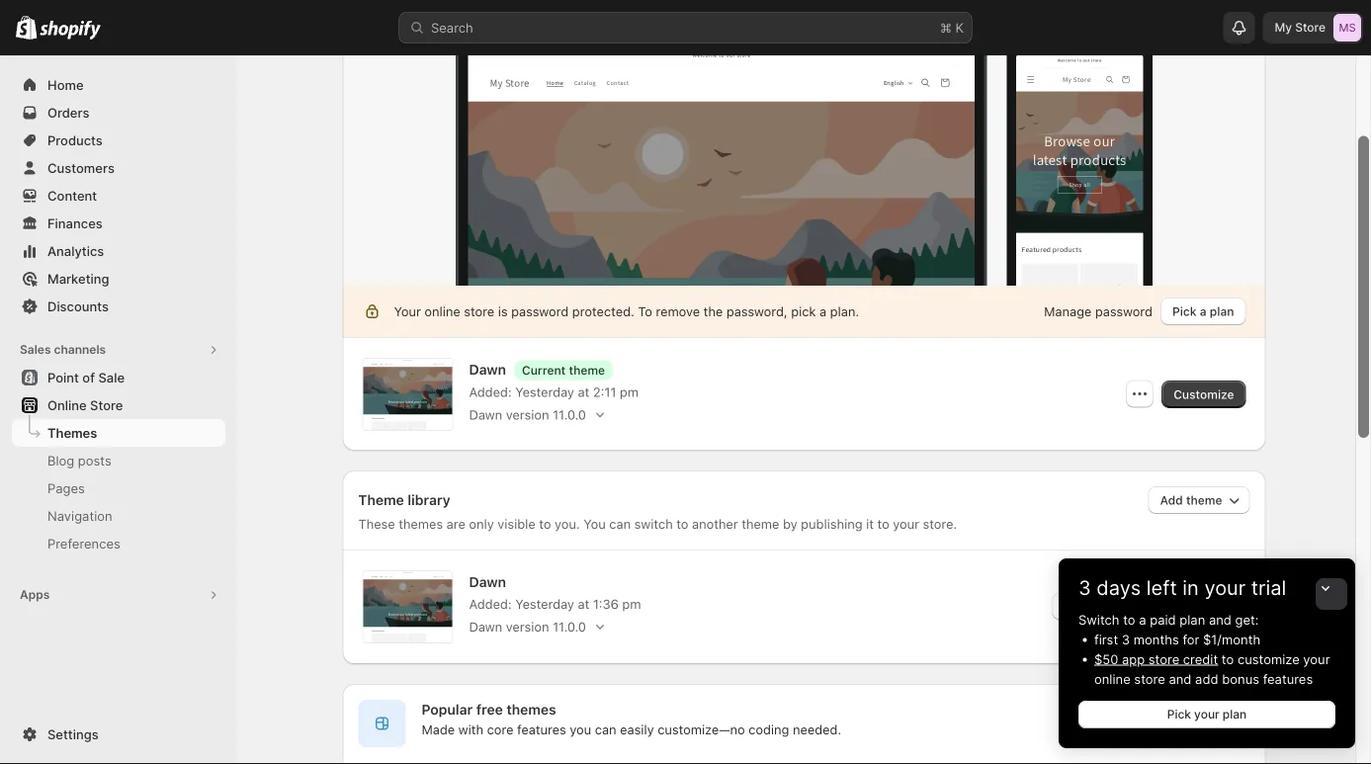 Task type: locate. For each thing, give the bounding box(es) containing it.
1 horizontal spatial 3
[[1122, 632, 1130, 647]]

your right in
[[1204, 576, 1246, 600]]

1 vertical spatial store
[[90, 397, 123, 413]]

plan inside pick your plan link
[[1223, 707, 1247, 722]]

0 vertical spatial store
[[1295, 20, 1326, 35]]

sale
[[98, 370, 125, 385]]

analytics
[[47, 243, 104, 259]]

themes link
[[12, 419, 225, 447]]

1 horizontal spatial store
[[1295, 20, 1326, 35]]

store down $50 app store credit 'link'
[[1134, 671, 1165, 687]]

to left a
[[1123, 612, 1135, 627]]

point of sale
[[47, 370, 125, 385]]

finances
[[47, 216, 103, 231]]

blog
[[47, 453, 74, 468]]

0 horizontal spatial and
[[1169, 671, 1192, 687]]

credit
[[1183, 651, 1218, 667]]

switch to a paid plan and get:
[[1079, 612, 1259, 627]]

marketing
[[47, 271, 109, 286]]

store right my at the top right
[[1295, 20, 1326, 35]]

plan
[[1180, 612, 1205, 627], [1223, 707, 1247, 722]]

store down sale
[[90, 397, 123, 413]]

your
[[1204, 576, 1246, 600], [1303, 651, 1330, 667], [1194, 707, 1220, 722]]

pick your plan link
[[1079, 701, 1336, 729]]

0 horizontal spatial to
[[1123, 612, 1135, 627]]

$50 app store credit link
[[1094, 651, 1218, 667]]

apps button
[[12, 581, 225, 609]]

point of sale button
[[0, 364, 237, 391]]

3
[[1079, 576, 1091, 600], [1122, 632, 1130, 647]]

pick your plan
[[1167, 707, 1247, 722]]

store down months
[[1149, 651, 1180, 667]]

posts
[[78, 453, 111, 468]]

1 vertical spatial your
[[1303, 651, 1330, 667]]

to customize your online store and add bonus features
[[1094, 651, 1330, 687]]

your right pick
[[1194, 707, 1220, 722]]

finances link
[[12, 210, 225, 237]]

$50
[[1094, 651, 1118, 667]]

my store
[[1275, 20, 1326, 35]]

1 horizontal spatial to
[[1222, 651, 1234, 667]]

preferences
[[47, 536, 120, 551]]

1 vertical spatial and
[[1169, 671, 1192, 687]]

0 horizontal spatial 3
[[1079, 576, 1091, 600]]

bonus
[[1222, 671, 1259, 687]]

1 vertical spatial plan
[[1223, 707, 1247, 722]]

navigation link
[[12, 502, 225, 530]]

in
[[1183, 576, 1199, 600]]

pick
[[1167, 707, 1191, 722]]

and up the $1/month
[[1209, 612, 1232, 627]]

1 vertical spatial to
[[1222, 651, 1234, 667]]

to down the $1/month
[[1222, 651, 1234, 667]]

1 vertical spatial store
[[1134, 671, 1165, 687]]

to
[[1123, 612, 1135, 627], [1222, 651, 1234, 667]]

0 vertical spatial and
[[1209, 612, 1232, 627]]

and inside to customize your online store and add bonus features
[[1169, 671, 1192, 687]]

store
[[1295, 20, 1326, 35], [90, 397, 123, 413]]

store inside to customize your online store and add bonus features
[[1134, 671, 1165, 687]]

online store link
[[12, 391, 225, 419]]

pages
[[47, 480, 85, 496]]

0 vertical spatial your
[[1204, 576, 1246, 600]]

channels
[[54, 343, 106, 357]]

shopify image
[[40, 20, 101, 40]]

sales channels
[[20, 343, 106, 357]]

3 left days in the bottom right of the page
[[1079, 576, 1091, 600]]

discounts
[[47, 299, 109, 314]]

themes
[[47, 425, 97, 440]]

orders link
[[12, 99, 225, 127]]

months
[[1134, 632, 1179, 647]]

search
[[431, 20, 473, 35]]

get:
[[1235, 612, 1259, 627]]

0 horizontal spatial store
[[90, 397, 123, 413]]

features
[[1263, 671, 1313, 687]]

settings
[[47, 727, 99, 742]]

0 vertical spatial 3
[[1079, 576, 1091, 600]]

1 horizontal spatial and
[[1209, 612, 1232, 627]]

blog posts link
[[12, 447, 225, 475]]

3 days left in your trial
[[1079, 576, 1286, 600]]

store
[[1149, 651, 1180, 667], [1134, 671, 1165, 687]]

store for my store
[[1295, 20, 1326, 35]]

0 horizontal spatial plan
[[1180, 612, 1205, 627]]

and
[[1209, 612, 1232, 627], [1169, 671, 1192, 687]]

your up the features
[[1303, 651, 1330, 667]]

and left add
[[1169, 671, 1192, 687]]

3 right first
[[1122, 632, 1130, 647]]

plan down bonus
[[1223, 707, 1247, 722]]

my
[[1275, 20, 1292, 35]]

and for store
[[1169, 671, 1192, 687]]

1 horizontal spatial plan
[[1223, 707, 1247, 722]]

plan up for
[[1180, 612, 1205, 627]]



Task type: describe. For each thing, give the bounding box(es) containing it.
products
[[47, 132, 103, 148]]

0 vertical spatial to
[[1123, 612, 1135, 627]]

preferences link
[[12, 530, 225, 558]]

point of sale link
[[12, 364, 225, 391]]

home
[[47, 77, 84, 92]]

content
[[47, 188, 97, 203]]

sales channels button
[[12, 336, 225, 364]]

sales
[[20, 343, 51, 357]]

left
[[1147, 576, 1177, 600]]

and for plan
[[1209, 612, 1232, 627]]

first 3 months for $1/month
[[1094, 632, 1261, 647]]

store for online store
[[90, 397, 123, 413]]

for
[[1183, 632, 1199, 647]]

⌘
[[940, 20, 952, 35]]

to inside to customize your online store and add bonus features
[[1222, 651, 1234, 667]]

switch
[[1079, 612, 1120, 627]]

home link
[[12, 71, 225, 99]]

of
[[82, 370, 95, 385]]

apps
[[20, 588, 50, 602]]

point
[[47, 370, 79, 385]]

your inside to customize your online store and add bonus features
[[1303, 651, 1330, 667]]

analytics link
[[12, 237, 225, 265]]

orders
[[47, 105, 89, 120]]

settings link
[[12, 721, 225, 748]]

trial
[[1251, 576, 1286, 600]]

paid
[[1150, 612, 1176, 627]]

0 vertical spatial plan
[[1180, 612, 1205, 627]]

navigation
[[47, 508, 112, 523]]

online
[[47, 397, 87, 413]]

3 days left in your trial button
[[1059, 559, 1355, 600]]

first
[[1094, 632, 1118, 647]]

k
[[955, 20, 964, 35]]

a
[[1139, 612, 1146, 627]]

customers link
[[12, 154, 225, 182]]

content link
[[12, 182, 225, 210]]

my store image
[[1334, 14, 1361, 42]]

3 days left in your trial element
[[1059, 610, 1355, 748]]

discounts link
[[12, 293, 225, 320]]

$50 app store credit
[[1094, 651, 1218, 667]]

products link
[[12, 127, 225, 154]]

1 vertical spatial 3
[[1122, 632, 1130, 647]]

3 inside dropdown button
[[1079, 576, 1091, 600]]

2 vertical spatial your
[[1194, 707, 1220, 722]]

⌘ k
[[940, 20, 964, 35]]

app
[[1122, 651, 1145, 667]]

online
[[1094, 671, 1131, 687]]

online store
[[47, 397, 123, 413]]

customers
[[47, 160, 115, 175]]

$1/month
[[1203, 632, 1261, 647]]

add
[[1195, 671, 1218, 687]]

days
[[1097, 576, 1141, 600]]

blog posts
[[47, 453, 111, 468]]

pages link
[[12, 475, 225, 502]]

marketing link
[[12, 265, 225, 293]]

your inside dropdown button
[[1204, 576, 1246, 600]]

customize
[[1238, 651, 1300, 667]]

shopify image
[[16, 15, 37, 39]]

0 vertical spatial store
[[1149, 651, 1180, 667]]



Task type: vqa. For each thing, say whether or not it's contained in the screenshot.
BLOG
yes



